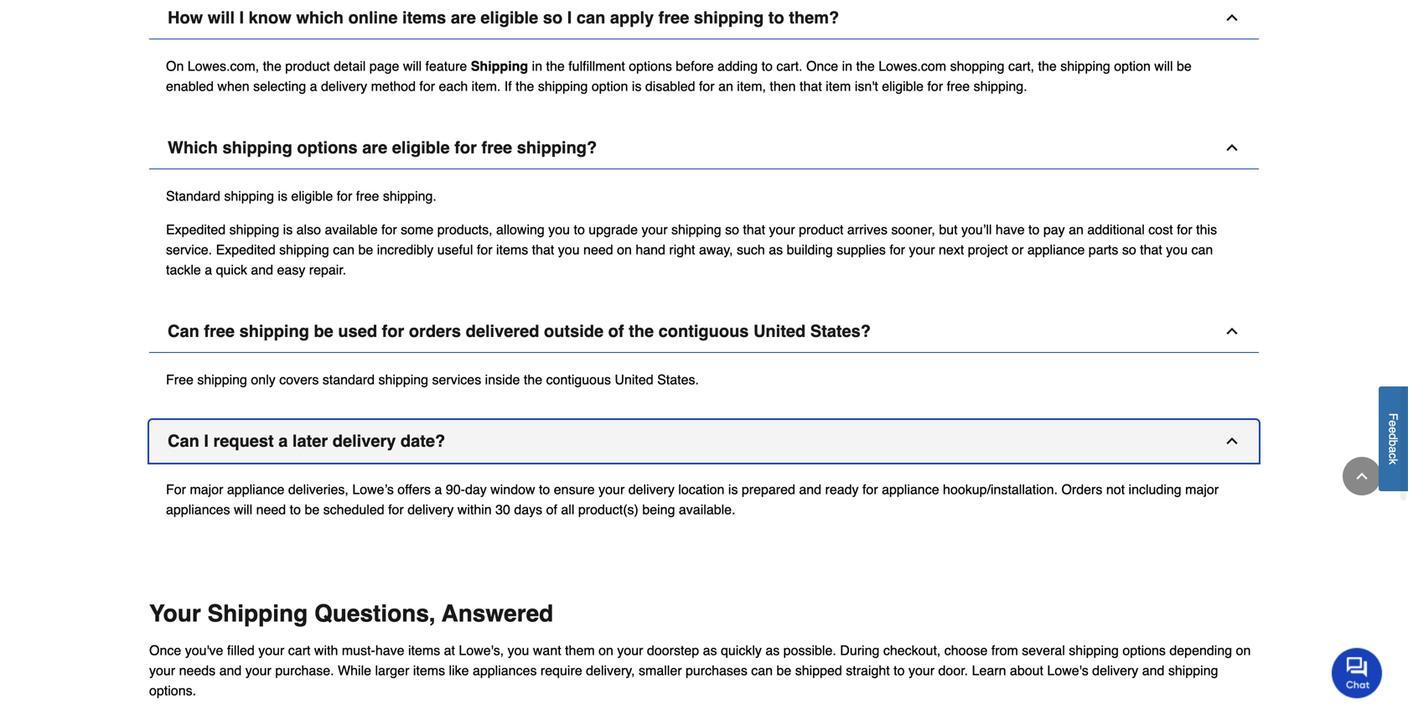 Task type: describe. For each thing, give the bounding box(es) containing it.
page
[[370, 58, 399, 74]]

at
[[444, 643, 455, 658]]

enabled
[[166, 78, 214, 94]]

delivery down offers
[[408, 502, 454, 517]]

available
[[325, 222, 378, 237]]

2 horizontal spatial on
[[1236, 643, 1251, 658]]

date?
[[401, 431, 445, 451]]

questions,
[[314, 600, 436, 627]]

selecting
[[253, 78, 306, 94]]

supplies
[[837, 242, 886, 257]]

have inside once you've filled your cart with must-have items at lowe's, you want them on your doorstep as quickly as possible. during checkout, choose from several shipping options depending on your needs and your purchase. while larger items like appliances require delivery, smaller purchases can be shipped straight to your door. learn about lowe's delivery and shipping options.
[[376, 643, 405, 658]]

shipping right standard
[[224, 188, 274, 204]]

must-
[[342, 643, 376, 658]]

is inside expedited shipping is also available for some products, allowing you to upgrade your shipping so that your product arrives sooner, but you'll have to pay an additional cost for this service. expedited shipping can be incredibly useful for items that you need on hand right away, such as building supplies for your next project or appliance parts so that you can tackle a quick and easy repair.
[[283, 222, 293, 237]]

delivered
[[466, 322, 540, 341]]

shipping left the services
[[379, 372, 429, 387]]

also
[[297, 222, 321, 237]]

on lowes.com, the product detail page will feature shipping
[[166, 58, 528, 74]]

like
[[449, 663, 469, 678]]

need inside for major appliance deliveries, lowe's offers a 90-day window to ensure your delivery location is prepared and ready for appliance hookup/installation. orders not including major appliances will need to be scheduled for delivery within 30 days of all product(s) being available.
[[256, 502, 286, 517]]

item.
[[472, 78, 501, 94]]

1 e from the top
[[1387, 420, 1401, 427]]

chevron up image for which shipping options are eligible for free shipping?
[[1224, 139, 1241, 156]]

appliance inside expedited shipping is also available for some products, allowing you to upgrade your shipping so that your product arrives sooner, but you'll have to pay an additional cost for this service. expedited shipping can be incredibly useful for items that you need on hand right away, such as building supplies for your next project or appliance parts so that you can tackle a quick and easy repair.
[[1028, 242, 1085, 257]]

be inside in the fulfillment options before adding to cart. once in the lowes.com shopping cart, the shipping option will be enabled when selecting a delivery method for each item. if the shipping option is disabled for an item, then that item isn't eligible for free shipping.
[[1177, 58, 1192, 74]]

0 horizontal spatial option
[[592, 78, 628, 94]]

your shipping questions, answered
[[149, 600, 554, 627]]

within
[[458, 502, 492, 517]]

building
[[787, 242, 833, 257]]

shipping?
[[517, 138, 597, 157]]

are inside button
[[451, 8, 476, 27]]

0 horizontal spatial on
[[599, 643, 614, 658]]

your
[[149, 600, 201, 627]]

them
[[565, 643, 595, 658]]

of inside for major appliance deliveries, lowe's offers a 90-day window to ensure your delivery location is prepared and ready for appliance hookup/installation. orders not including major appliances will need to be scheduled for delivery within 30 days of all product(s) being available.
[[546, 502, 558, 517]]

is inside in the fulfillment options before adding to cart. once in the lowes.com shopping cart, the shipping option will be enabled when selecting a delivery method for each item. if the shipping option is disabled for an item, then that item isn't eligible for free shipping.
[[632, 78, 642, 94]]

1 horizontal spatial option
[[1115, 58, 1151, 74]]

shipping down 'depending' on the bottom right
[[1169, 663, 1219, 678]]

can i request a later delivery date? button
[[149, 420, 1259, 463]]

b
[[1387, 440, 1401, 447]]

k
[[1387, 459, 1401, 465]]

once inside in the fulfillment options before adding to cart. once in the lowes.com shopping cart, the shipping option will be enabled when selecting a delivery method for each item. if the shipping option is disabled for an item, then that item isn't eligible for free shipping.
[[807, 58, 839, 74]]

and inside expedited shipping is also available for some products, allowing you to upgrade your shipping so that your product arrives sooner, but you'll have to pay an additional cost for this service. expedited shipping can be incredibly useful for items that you need on hand right away, such as building supplies for your next project or appliance parts so that you can tackle a quick and easy repair.
[[251, 262, 273, 277]]

tackle
[[166, 262, 201, 277]]

2 e from the top
[[1387, 427, 1401, 434]]

shipping up right
[[672, 222, 722, 237]]

several
[[1022, 643, 1066, 658]]

can down available
[[333, 242, 355, 257]]

during
[[840, 643, 880, 658]]

as inside expedited shipping is also available for some products, allowing you to upgrade your shipping so that your product arrives sooner, but you'll have to pay an additional cost for this service. expedited shipping can be incredibly useful for items that you need on hand right away, such as building supplies for your next project or appliance parts so that you can tackle a quick and easy repair.
[[769, 242, 783, 257]]

appliances inside once you've filled your cart with must-have items at lowe's, you want them on your doorstep as quickly as possible. during checkout, choose from several shipping options depending on your needs and your purchase. while larger items like appliances require delivery, smaller purchases can be shipped straight to your door. learn about lowe's delivery and shipping options.
[[473, 663, 537, 678]]

easy
[[277, 262, 305, 277]]

chevron up image for how will i know which online items are eligible so i can apply free shipping to them?
[[1224, 9, 1241, 26]]

is up easy
[[278, 188, 288, 204]]

prepared
[[742, 482, 796, 497]]

inside
[[485, 372, 520, 387]]

doorstep
[[647, 643, 699, 658]]

item,
[[737, 78, 766, 94]]

shipping inside how will i know which online items are eligible so i can apply free shipping to them? button
[[694, 8, 764, 27]]

once inside once you've filled your cart with must-have items at lowe's, you want them on your doorstep as quickly as possible. during checkout, choose from several shipping options depending on your needs and your purchase. while larger items like appliances require delivery, smaller purchases can be shipped straight to your door. learn about lowe's delivery and shipping options.
[[149, 643, 181, 658]]

for up available
[[337, 188, 352, 204]]

can for can i request a later delivery date?
[[168, 431, 199, 451]]

contiguous inside button
[[659, 322, 749, 341]]

delivery inside in the fulfillment options before adding to cart. once in the lowes.com shopping cart, the shipping option will be enabled when selecting a delivery method for each item. if the shipping option is disabled for an item, then that item isn't eligible for free shipping.
[[321, 78, 367, 94]]

1 horizontal spatial appliance
[[882, 482, 940, 497]]

but
[[939, 222, 958, 237]]

products,
[[437, 222, 493, 237]]

are inside button
[[362, 138, 388, 157]]

a inside for major appliance deliveries, lowe's offers a 90-day window to ensure your delivery location is prepared and ready for appliance hookup/installation. orders not including major appliances will need to be scheduled for delivery within 30 days of all product(s) being available.
[[435, 482, 442, 497]]

request
[[213, 431, 274, 451]]

repair.
[[309, 262, 347, 277]]

your up options.
[[149, 663, 175, 678]]

states.
[[657, 372, 699, 387]]

2 horizontal spatial i
[[567, 8, 572, 27]]

standard
[[166, 188, 220, 204]]

the right if
[[516, 78, 534, 94]]

on inside expedited shipping is also available for some products, allowing you to upgrade your shipping so that your product arrives sooner, but you'll have to pay an additional cost for this service. expedited shipping can be incredibly useful for items that you need on hand right away, such as building supplies for your next project or appliance parts so that you can tackle a quick and easy repair.
[[617, 242, 632, 257]]

needs
[[179, 663, 216, 678]]

items inside expedited shipping is also available for some products, allowing you to upgrade your shipping so that your product arrives sooner, but you'll have to pay an additional cost for this service. expedited shipping can be incredibly useful for items that you need on hand right away, such as building supplies for your next project or appliance parts so that you can tackle a quick and easy repair.
[[496, 242, 528, 257]]

days
[[514, 502, 543, 517]]

not
[[1107, 482, 1125, 497]]

your down checkout,
[[909, 663, 935, 678]]

away,
[[699, 242, 733, 257]]

eligible inside in the fulfillment options before adding to cart. once in the lowes.com shopping cart, the shipping option will be enabled when selecting a delivery method for each item. if the shipping option is disabled for an item, then that item isn't eligible for free shipping.
[[882, 78, 924, 94]]

to up days
[[539, 482, 550, 497]]

for down lowes.com
[[928, 78, 943, 94]]

covers
[[279, 372, 319, 387]]

cart.
[[777, 58, 803, 74]]

shipping. inside in the fulfillment options before adding to cart. once in the lowes.com shopping cart, the shipping option will be enabled when selecting a delivery method for each item. if the shipping option is disabled for an item, then that item isn't eligible for free shipping.
[[974, 78, 1028, 94]]

require
[[541, 663, 583, 678]]

chat invite button image
[[1332, 647, 1384, 699]]

can inside how will i know which online items are eligible so i can apply free shipping to them? button
[[577, 8, 606, 27]]

be inside button
[[314, 322, 334, 341]]

your down sooner,
[[909, 242, 935, 257]]

your left cart
[[258, 643, 285, 658]]

0 horizontal spatial i
[[204, 431, 209, 451]]

shipping down the also
[[279, 242, 329, 257]]

of inside button
[[608, 322, 624, 341]]

will inside for major appliance deliveries, lowe's offers a 90-day window to ensure your delivery location is prepared and ready for appliance hookup/installation. orders not including major appliances will need to be scheduled for delivery within 30 days of all product(s) being available.
[[234, 502, 253, 517]]

outside
[[544, 322, 604, 341]]

how will i know which online items are eligible so i can apply free shipping to them? button
[[149, 0, 1259, 39]]

free up available
[[356, 188, 379, 204]]

delivery inside once you've filled your cart with must-have items at lowe's, you want them on your doorstep as quickly as possible. during checkout, choose from several shipping options depending on your needs and your purchase. while larger items like appliances require delivery, smaller purchases can be shipped straight to your door. learn about lowe's delivery and shipping options.
[[1093, 663, 1139, 678]]

for down before
[[699, 78, 715, 94]]

2 major from the left
[[1186, 482, 1219, 497]]

service.
[[166, 242, 212, 257]]

you inside once you've filled your cart with must-have items at lowe's, you want them on your doorstep as quickly as possible. during checkout, choose from several shipping options depending on your needs and your purchase. while larger items like appliances require delivery, smaller purchases can be shipped straight to your door. learn about lowe's delivery and shipping options.
[[508, 643, 529, 658]]

a up k
[[1387, 447, 1401, 453]]

free inside button
[[482, 138, 512, 157]]

as right quickly
[[766, 643, 780, 658]]

them?
[[789, 8, 840, 27]]

for right ready at right bottom
[[863, 482, 878, 497]]

some
[[401, 222, 434, 237]]

can i request a later delivery date?
[[168, 431, 445, 451]]

0 vertical spatial product
[[285, 58, 330, 74]]

for major appliance deliveries, lowe's offers a 90-day window to ensure your delivery location is prepared and ready for appliance hookup/installation. orders not including major appliances will need to be scheduled for delivery within 30 days of all product(s) being available.
[[166, 482, 1219, 517]]

items down at
[[413, 663, 445, 678]]

straight
[[846, 663, 890, 678]]

can down this
[[1192, 242, 1214, 257]]

chevron up image for can i request a later delivery date?
[[1224, 433, 1241, 449]]

project
[[968, 242, 1009, 257]]

to inside once you've filled your cart with must-have items at lowe's, you want them on your doorstep as quickly as possible. during checkout, choose from several shipping options depending on your needs and your purchase. while larger items like appliances require delivery, smaller purchases can be shipped straight to your door. learn about lowe's delivery and shipping options.
[[894, 663, 905, 678]]

that inside in the fulfillment options before adding to cart. once in the lowes.com shopping cart, the shipping option will be enabled when selecting a delivery method for each item. if the shipping option is disabled for an item, then that item isn't eligible for free shipping.
[[800, 78, 822, 94]]

eligible up the also
[[291, 188, 333, 204]]

30
[[496, 502, 511, 517]]

for left each at top
[[420, 78, 435, 94]]

you'll
[[962, 222, 992, 237]]

ensure
[[554, 482, 595, 497]]

standard
[[323, 372, 375, 387]]

allowing
[[496, 222, 545, 237]]

later
[[293, 431, 328, 451]]

pay
[[1044, 222, 1065, 237]]

incredibly
[[377, 242, 434, 257]]

lowe's
[[352, 482, 394, 497]]

free down "quick"
[[204, 322, 235, 341]]

0 horizontal spatial united
[[615, 372, 654, 387]]

chevron up image for can free shipping be used for orders delivered outside of the contiguous united states?
[[1224, 323, 1241, 340]]

states?
[[811, 322, 871, 341]]

quick
[[216, 262, 247, 277]]

items inside button
[[402, 8, 446, 27]]

this
[[1197, 222, 1218, 237]]

chevron up image inside scroll to top element
[[1354, 468, 1371, 485]]

for down products,
[[477, 242, 493, 257]]

90-
[[446, 482, 465, 497]]

all
[[561, 502, 575, 517]]

the up selecting
[[263, 58, 282, 74]]

lowe's
[[1048, 663, 1089, 678]]

with
[[314, 643, 338, 658]]

for down sooner,
[[890, 242, 906, 257]]

cart,
[[1009, 58, 1035, 74]]

0 horizontal spatial contiguous
[[546, 372, 611, 387]]

your up hand
[[642, 222, 668, 237]]

cost
[[1149, 222, 1174, 237]]

shipped
[[796, 663, 843, 678]]

hookup/installation.
[[943, 482, 1058, 497]]

apply
[[610, 8, 654, 27]]

online
[[348, 8, 398, 27]]

for down offers
[[388, 502, 404, 517]]

while
[[338, 663, 372, 678]]

purchase.
[[275, 663, 334, 678]]

learn
[[972, 663, 1007, 678]]

shipping left only
[[197, 372, 247, 387]]

to left upgrade
[[574, 222, 585, 237]]

free right apply
[[659, 8, 690, 27]]

eligible inside button
[[392, 138, 450, 157]]

used
[[338, 322, 377, 341]]

lowe's,
[[459, 643, 504, 658]]

for inside button
[[455, 138, 477, 157]]

1 vertical spatial expedited
[[216, 242, 276, 257]]

you've
[[185, 643, 223, 658]]

shipping inside the which shipping options are eligible for free shipping? button
[[223, 138, 293, 157]]

fulfillment
[[569, 58, 625, 74]]

d
[[1387, 434, 1401, 440]]

disabled
[[646, 78, 696, 94]]



Task type: locate. For each thing, give the bounding box(es) containing it.
eligible down lowes.com
[[882, 78, 924, 94]]

when
[[218, 78, 250, 94]]

shipping. up some
[[383, 188, 437, 204]]

for inside button
[[382, 322, 404, 341]]

0 vertical spatial shipping
[[471, 58, 528, 74]]

orders
[[409, 322, 461, 341]]

shopping
[[951, 58, 1005, 74]]

chevron up image inside how will i know which online items are eligible so i can apply free shipping to them? button
[[1224, 9, 1241, 26]]

about
[[1010, 663, 1044, 678]]

contiguous down outside
[[546, 372, 611, 387]]

possible.
[[784, 643, 837, 658]]

2 horizontal spatial so
[[1123, 242, 1137, 257]]

you right allowing
[[549, 222, 570, 237]]

offers
[[398, 482, 431, 497]]

free left shipping?
[[482, 138, 512, 157]]

items right online
[[402, 8, 446, 27]]

or
[[1012, 242, 1024, 257]]

1 horizontal spatial appliances
[[473, 663, 537, 678]]

are down method at left top
[[362, 138, 388, 157]]

will
[[208, 8, 235, 27], [403, 58, 422, 74], [1155, 58, 1174, 74], [234, 502, 253, 517]]

0 vertical spatial united
[[754, 322, 806, 341]]

e
[[1387, 420, 1401, 427], [1387, 427, 1401, 434]]

day
[[465, 482, 487, 497]]

0 vertical spatial need
[[584, 242, 614, 257]]

0 horizontal spatial options
[[297, 138, 358, 157]]

options.
[[149, 683, 196, 698]]

0 vertical spatial option
[[1115, 58, 1151, 74]]

of
[[608, 322, 624, 341], [546, 502, 558, 517]]

shipping up lowe's
[[1069, 643, 1119, 658]]

1 can from the top
[[168, 322, 199, 341]]

can inside can i request a later delivery date? button
[[168, 431, 199, 451]]

can free shipping be used for orders delivered outside of the contiguous united states? button
[[149, 310, 1259, 353]]

scheduled
[[323, 502, 385, 517]]

for left this
[[1177, 222, 1193, 237]]

sooner,
[[892, 222, 936, 237]]

chevron up image
[[1224, 9, 1241, 26], [1224, 433, 1241, 449]]

delivery up "being"
[[629, 482, 675, 497]]

can free shipping be used for orders delivered outside of the contiguous united states?
[[168, 322, 871, 341]]

need inside expedited shipping is also available for some products, allowing you to upgrade your shipping so that your product arrives sooner, but you'll have to pay an additional cost for this service. expedited shipping can be incredibly useful for items that you need on hand right away, such as building supplies for your next project or appliance parts so that you can tackle a quick and easy repair.
[[584, 242, 614, 257]]

1 vertical spatial of
[[546, 502, 558, 517]]

i
[[239, 8, 244, 27], [567, 8, 572, 27], [204, 431, 209, 451]]

appliances inside for major appliance deliveries, lowe's offers a 90-day window to ensure your delivery location is prepared and ready for appliance hookup/installation. orders not including major appliances will need to be scheduled for delivery within 30 days of all product(s) being available.
[[166, 502, 230, 517]]

1 vertical spatial chevron up image
[[1224, 433, 1241, 449]]

be inside for major appliance deliveries, lowe's offers a 90-day window to ensure your delivery location is prepared and ready for appliance hookup/installation. orders not including major appliances will need to be scheduled for delivery within 30 days of all product(s) being available.
[[305, 502, 320, 517]]

shipping right which
[[223, 138, 293, 157]]

0 vertical spatial options
[[629, 58, 672, 74]]

such
[[737, 242, 765, 257]]

1 vertical spatial appliances
[[473, 663, 537, 678]]

in
[[532, 58, 543, 74], [842, 58, 853, 74]]

if
[[505, 78, 512, 94]]

product up selecting
[[285, 58, 330, 74]]

so left apply
[[543, 8, 563, 27]]

the up the isn't
[[857, 58, 875, 74]]

1 horizontal spatial shipping.
[[974, 78, 1028, 94]]

can for can free shipping be used for orders delivered outside of the contiguous united states?
[[168, 322, 199, 341]]

1 vertical spatial product
[[799, 222, 844, 237]]

will inside button
[[208, 8, 235, 27]]

united left "states."
[[615, 372, 654, 387]]

the
[[263, 58, 282, 74], [546, 58, 565, 74], [857, 58, 875, 74], [1039, 58, 1057, 74], [516, 78, 534, 94], [629, 322, 654, 341], [524, 372, 543, 387]]

0 horizontal spatial an
[[719, 78, 734, 94]]

before
[[676, 58, 714, 74]]

0 vertical spatial once
[[807, 58, 839, 74]]

shipping up if
[[471, 58, 528, 74]]

options up disabled
[[629, 58, 672, 74]]

need down request
[[256, 502, 286, 517]]

can inside can free shipping be used for orders delivered outside of the contiguous united states? button
[[168, 322, 199, 341]]

2 vertical spatial options
[[1123, 643, 1166, 658]]

that left item
[[800, 78, 822, 94]]

a inside in the fulfillment options before adding to cart. once in the lowes.com shopping cart, the shipping option will be enabled when selecting a delivery method for each item. if the shipping option is disabled for an item, then that item isn't eligible for free shipping.
[[310, 78, 317, 94]]

options inside once you've filled your cart with must-have items at lowe's, you want them on your doorstep as quickly as possible. during checkout, choose from several shipping options depending on your needs and your purchase. while larger items like appliances require delivery, smaller purchases can be shipped straight to your door. learn about lowe's delivery and shipping options.
[[1123, 643, 1166, 658]]

the inside can free shipping be used for orders delivered outside of the contiguous united states? button
[[629, 322, 654, 341]]

options
[[629, 58, 672, 74], [297, 138, 358, 157], [1123, 643, 1166, 658]]

lowes.com,
[[188, 58, 259, 74]]

1 horizontal spatial once
[[807, 58, 839, 74]]

your
[[642, 222, 668, 237], [769, 222, 795, 237], [909, 242, 935, 257], [599, 482, 625, 497], [258, 643, 285, 658], [617, 643, 644, 658], [149, 663, 175, 678], [245, 663, 272, 678], [909, 663, 935, 678]]

united left states?
[[754, 322, 806, 341]]

1 vertical spatial an
[[1069, 222, 1084, 237]]

have inside expedited shipping is also available for some products, allowing you to upgrade your shipping so that your product arrives sooner, but you'll have to pay an additional cost for this service. expedited shipping can be incredibly useful for items that you need on hand right away, such as building supplies for your next project or appliance parts so that you can tackle a quick and easy repair.
[[996, 222, 1025, 237]]

can left apply
[[577, 8, 606, 27]]

checkout,
[[884, 643, 941, 658]]

once up needs
[[149, 643, 181, 658]]

1 vertical spatial are
[[362, 138, 388, 157]]

your up 'product(s)'
[[599, 482, 625, 497]]

that down allowing
[[532, 242, 555, 257]]

for
[[166, 482, 186, 497]]

need
[[584, 242, 614, 257], [256, 502, 286, 517]]

in up item
[[842, 58, 853, 74]]

2 can from the top
[[168, 431, 199, 451]]

2 horizontal spatial appliance
[[1028, 242, 1085, 257]]

how
[[168, 8, 203, 27]]

major
[[190, 482, 223, 497], [1186, 482, 1219, 497]]

1 vertical spatial have
[[376, 643, 405, 658]]

1 chevron up image from the top
[[1224, 9, 1241, 26]]

services
[[432, 372, 481, 387]]

which shipping options are eligible for free shipping?
[[168, 138, 597, 157]]

to left the 'cart.'
[[762, 58, 773, 74]]

items down allowing
[[496, 242, 528, 257]]

a inside expedited shipping is also available for some products, allowing you to upgrade your shipping so that your product arrives sooner, but you'll have to pay an additional cost for this service. expedited shipping can be incredibly useful for items that you need on hand right away, such as building supplies for your next project or appliance parts so that you can tackle a quick and easy repair.
[[205, 262, 212, 277]]

product inside expedited shipping is also available for some products, allowing you to upgrade your shipping so that your product arrives sooner, but you'll have to pay an additional cost for this service. expedited shipping can be incredibly useful for items that you need on hand right away, such as building supplies for your next project or appliance parts so that you can tackle a quick and easy repair.
[[799, 222, 844, 237]]

1 vertical spatial can
[[168, 431, 199, 451]]

an inside expedited shipping is also available for some products, allowing you to upgrade your shipping so that your product arrives sooner, but you'll have to pay an additional cost for this service. expedited shipping can be incredibly useful for items that you need on hand right away, such as building supplies for your next project or appliance parts so that you can tackle a quick and easy repair.
[[1069, 222, 1084, 237]]

quickly
[[721, 643, 762, 658]]

is inside for major appliance deliveries, lowe's offers a 90-day window to ensure your delivery location is prepared and ready for appliance hookup/installation. orders not including major appliances will need to be scheduled for delivery within 30 days of all product(s) being available.
[[729, 482, 738, 497]]

1 horizontal spatial options
[[629, 58, 672, 74]]

chevron up image
[[1224, 139, 1241, 156], [1224, 323, 1241, 340], [1354, 468, 1371, 485]]

2 vertical spatial chevron up image
[[1354, 468, 1371, 485]]

1 horizontal spatial in
[[842, 58, 853, 74]]

0 horizontal spatial once
[[149, 643, 181, 658]]

0 vertical spatial contiguous
[[659, 322, 749, 341]]

options inside in the fulfillment options before adding to cart. once in the lowes.com shopping cart, the shipping option will be enabled when selecting a delivery method for each item. if the shipping option is disabled for an item, then that item isn't eligible for free shipping.
[[629, 58, 672, 74]]

delivery right lowe's
[[1093, 663, 1139, 678]]

options inside button
[[297, 138, 358, 157]]

1 horizontal spatial have
[[996, 222, 1025, 237]]

chevron up image inside can free shipping be used for orders delivered outside of the contiguous united states? button
[[1224, 323, 1241, 340]]

0 vertical spatial shipping.
[[974, 78, 1028, 94]]

will inside in the fulfillment options before adding to cart. once in the lowes.com shopping cart, the shipping option will be enabled when selecting a delivery method for each item. if the shipping option is disabled for an item, then that item isn't eligible for free shipping.
[[1155, 58, 1174, 74]]

1 vertical spatial options
[[297, 138, 358, 157]]

product
[[285, 58, 330, 74], [799, 222, 844, 237]]

0 horizontal spatial need
[[256, 502, 286, 517]]

shipping up "quick"
[[229, 222, 279, 237]]

on up delivery,
[[599, 643, 614, 658]]

shipping up adding at right
[[694, 8, 764, 27]]

2 vertical spatial so
[[1123, 242, 1137, 257]]

0 vertical spatial can
[[168, 322, 199, 341]]

1 vertical spatial united
[[615, 372, 654, 387]]

the right inside
[[524, 372, 543, 387]]

1 vertical spatial shipping.
[[383, 188, 437, 204]]

the right cart,
[[1039, 58, 1057, 74]]

i left 'know'
[[239, 8, 244, 27]]

expedited
[[166, 222, 226, 237], [216, 242, 276, 257]]

0 horizontal spatial are
[[362, 138, 388, 157]]

1 vertical spatial need
[[256, 502, 286, 517]]

1 vertical spatial option
[[592, 78, 628, 94]]

the left fulfillment
[[546, 58, 565, 74]]

for right used
[[382, 322, 404, 341]]

depending
[[1170, 643, 1233, 658]]

shipping up filled
[[208, 600, 308, 627]]

to left pay
[[1029, 222, 1040, 237]]

1 horizontal spatial united
[[754, 322, 806, 341]]

0 horizontal spatial major
[[190, 482, 223, 497]]

shipping right cart,
[[1061, 58, 1111, 74]]

so up away,
[[725, 222, 740, 237]]

your up delivery,
[[617, 643, 644, 658]]

that down cost
[[1141, 242, 1163, 257]]

shipping inside can free shipping be used for orders delivered outside of the contiguous united states? button
[[239, 322, 309, 341]]

0 vertical spatial so
[[543, 8, 563, 27]]

know
[[249, 8, 292, 27]]

0 horizontal spatial appliance
[[227, 482, 285, 497]]

a
[[310, 78, 317, 94], [205, 262, 212, 277], [279, 431, 288, 451], [1387, 447, 1401, 453], [435, 482, 442, 497]]

cart
[[288, 643, 311, 658]]

a right selecting
[[310, 78, 317, 94]]

2 horizontal spatial options
[[1123, 643, 1166, 658]]

1 horizontal spatial an
[[1069, 222, 1084, 237]]

can up free
[[168, 322, 199, 341]]

major right for
[[190, 482, 223, 497]]

delivery inside button
[[333, 431, 396, 451]]

e up b
[[1387, 427, 1401, 434]]

options left 'depending' on the bottom right
[[1123, 643, 1166, 658]]

0 vertical spatial expedited
[[166, 222, 226, 237]]

smaller
[[639, 663, 682, 678]]

0 horizontal spatial shipping.
[[383, 188, 437, 204]]

chevron up image inside the which shipping options are eligible for free shipping? button
[[1224, 139, 1241, 156]]

purchases
[[686, 663, 748, 678]]

to down deliveries,
[[290, 502, 301, 517]]

1 horizontal spatial major
[[1186, 482, 1219, 497]]

1 horizontal spatial i
[[239, 8, 244, 27]]

e up d
[[1387, 420, 1401, 427]]

1 horizontal spatial are
[[451, 8, 476, 27]]

0 vertical spatial chevron up image
[[1224, 139, 1241, 156]]

0 vertical spatial appliances
[[166, 502, 230, 517]]

on down upgrade
[[617, 242, 632, 257]]

filled
[[227, 643, 255, 658]]

how will i know which online items are eligible so i can apply free shipping to them?
[[168, 8, 840, 27]]

0 horizontal spatial in
[[532, 58, 543, 74]]

you down cost
[[1167, 242, 1188, 257]]

2 in from the left
[[842, 58, 853, 74]]

free down shopping
[[947, 78, 970, 94]]

and inside for major appliance deliveries, lowe's offers a 90-day window to ensure your delivery location is prepared and ready for appliance hookup/installation. orders not including major appliances will need to be scheduled for delivery within 30 days of all product(s) being available.
[[799, 482, 822, 497]]

once up item
[[807, 58, 839, 74]]

1 in from the left
[[532, 58, 543, 74]]

be inside expedited shipping is also available for some products, allowing you to upgrade your shipping so that your product arrives sooner, but you'll have to pay an additional cost for this service. expedited shipping can be incredibly useful for items that you need on hand right away, such as building supplies for your next project or appliance parts so that you can tackle a quick and easy repair.
[[358, 242, 373, 257]]

shipping down fulfillment
[[538, 78, 588, 94]]

free shipping only covers standard shipping services inside the contiguous united states.
[[166, 372, 699, 387]]

1 horizontal spatial of
[[608, 322, 624, 341]]

0 vertical spatial of
[[608, 322, 624, 341]]

i up fulfillment
[[567, 8, 572, 27]]

0 horizontal spatial product
[[285, 58, 330, 74]]

appliance
[[1028, 242, 1085, 257], [227, 482, 285, 497], [882, 482, 940, 497]]

2 chevron up image from the top
[[1224, 433, 1241, 449]]

eligible inside button
[[481, 8, 539, 27]]

0 horizontal spatial appliances
[[166, 502, 230, 517]]

for
[[420, 78, 435, 94], [699, 78, 715, 94], [928, 78, 943, 94], [455, 138, 477, 157], [337, 188, 352, 204], [382, 222, 397, 237], [1177, 222, 1193, 237], [477, 242, 493, 257], [890, 242, 906, 257], [382, 322, 404, 341], [863, 482, 878, 497], [388, 502, 404, 517]]

product up building
[[799, 222, 844, 237]]

as up purchases
[[703, 643, 717, 658]]

shipping up only
[[239, 322, 309, 341]]

f e e d b a c k button
[[1379, 387, 1409, 492]]

0 vertical spatial are
[[451, 8, 476, 27]]

orders
[[1062, 482, 1103, 497]]

and
[[251, 262, 273, 277], [799, 482, 822, 497], [219, 663, 242, 678], [1143, 663, 1165, 678]]

available.
[[679, 502, 736, 517]]

to inside in the fulfillment options before adding to cart. once in the lowes.com shopping cart, the shipping option will be enabled when selecting a delivery method for each item. if the shipping option is disabled for an item, then that item isn't eligible for free shipping.
[[762, 58, 773, 74]]

parts
[[1089, 242, 1119, 257]]

1 vertical spatial contiguous
[[546, 372, 611, 387]]

be inside once you've filled your cart with must-have items at lowe's, you want them on your doorstep as quickly as possible. during checkout, choose from several shipping options depending on your needs and your purchase. while larger items like appliances require delivery, smaller purchases can be shipped straight to your door. learn about lowe's delivery and shipping options.
[[777, 663, 792, 678]]

1 vertical spatial chevron up image
[[1224, 323, 1241, 340]]

items left at
[[408, 643, 440, 658]]

ready
[[826, 482, 859, 497]]

a left later
[[279, 431, 288, 451]]

eligible up if
[[481, 8, 539, 27]]

1 horizontal spatial so
[[725, 222, 740, 237]]

1 horizontal spatial need
[[584, 242, 614, 257]]

1 horizontal spatial on
[[617, 242, 632, 257]]

in the fulfillment options before adding to cart. once in the lowes.com shopping cart, the shipping option will be enabled when selecting a delivery method for each item. if the shipping option is disabled for an item, then that item isn't eligible for free shipping.
[[166, 58, 1192, 94]]

to left them?
[[769, 8, 785, 27]]

of right outside
[[608, 322, 624, 341]]

that up the such
[[743, 222, 766, 237]]

1 vertical spatial shipping
[[208, 600, 308, 627]]

i left request
[[204, 431, 209, 451]]

be
[[1177, 58, 1192, 74], [358, 242, 373, 257], [314, 322, 334, 341], [305, 502, 320, 517], [777, 663, 792, 678]]

you
[[549, 222, 570, 237], [558, 242, 580, 257], [1167, 242, 1188, 257], [508, 643, 529, 658]]

your down filled
[[245, 663, 272, 678]]

a left "quick"
[[205, 262, 212, 277]]

an down adding at right
[[719, 78, 734, 94]]

expedited up service.
[[166, 222, 226, 237]]

isn't
[[855, 78, 879, 94]]

1 vertical spatial so
[[725, 222, 740, 237]]

adding
[[718, 58, 758, 74]]

1 horizontal spatial product
[[799, 222, 844, 237]]

delivery up lowe's
[[333, 431, 396, 451]]

0 horizontal spatial shipping
[[208, 600, 308, 627]]

united
[[754, 322, 806, 341], [615, 372, 654, 387]]

can inside once you've filled your cart with must-have items at lowe's, you want them on your doorstep as quickly as possible. during checkout, choose from several shipping options depending on your needs and your purchase. while larger items like appliances require delivery, smaller purchases can be shipped straight to your door. learn about lowe's delivery and shipping options.
[[752, 663, 773, 678]]

1 major from the left
[[190, 482, 223, 497]]

0 horizontal spatial of
[[546, 502, 558, 517]]

you left hand
[[558, 242, 580, 257]]

on right 'depending' on the bottom right
[[1236, 643, 1251, 658]]

free inside in the fulfillment options before adding to cart. once in the lowes.com shopping cart, the shipping option will be enabled when selecting a delivery method for each item. if the shipping option is disabled for an item, then that item isn't eligible for free shipping.
[[947, 78, 970, 94]]

a left 90-
[[435, 482, 442, 497]]

answered
[[442, 600, 554, 627]]

0 horizontal spatial so
[[543, 8, 563, 27]]

to inside how will i know which online items are eligible so i can apply free shipping to them? button
[[769, 8, 785, 27]]

scroll to top element
[[1343, 457, 1382, 496]]

window
[[491, 482, 535, 497]]

1 horizontal spatial shipping
[[471, 58, 528, 74]]

chevron up image inside can i request a later delivery date? button
[[1224, 433, 1241, 449]]

for up incredibly
[[382, 222, 397, 237]]

1 vertical spatial once
[[149, 643, 181, 658]]

next
[[939, 242, 965, 257]]

0 horizontal spatial have
[[376, 643, 405, 658]]

appliance down request
[[227, 482, 285, 497]]

location
[[679, 482, 725, 497]]

an inside in the fulfillment options before adding to cart. once in the lowes.com shopping cart, the shipping option will be enabled when selecting a delivery method for each item. if the shipping option is disabled for an item, then that item isn't eligible for free shipping.
[[719, 78, 734, 94]]

useful
[[437, 242, 473, 257]]

free
[[166, 372, 194, 387]]

1 horizontal spatial contiguous
[[659, 322, 749, 341]]

0 vertical spatial have
[[996, 222, 1025, 237]]

contiguous up "states."
[[659, 322, 749, 341]]

eligible down method at left top
[[392, 138, 450, 157]]

0 vertical spatial chevron up image
[[1224, 9, 1241, 26]]

on
[[166, 58, 184, 74]]

0 vertical spatial an
[[719, 78, 734, 94]]

delivery down on lowes.com, the product detail page will feature shipping
[[321, 78, 367, 94]]

appliances down for
[[166, 502, 230, 517]]

united inside button
[[754, 322, 806, 341]]

your inside for major appliance deliveries, lowe's offers a 90-day window to ensure your delivery location is prepared and ready for appliance hookup/installation. orders not including major appliances will need to be scheduled for delivery within 30 days of all product(s) being available.
[[599, 482, 625, 497]]

deliveries,
[[288, 482, 349, 497]]

so inside button
[[543, 8, 563, 27]]

lowes.com
[[879, 58, 947, 74]]

your up building
[[769, 222, 795, 237]]

is left disabled
[[632, 78, 642, 94]]



Task type: vqa. For each thing, say whether or not it's contained in the screenshot.
receiving
no



